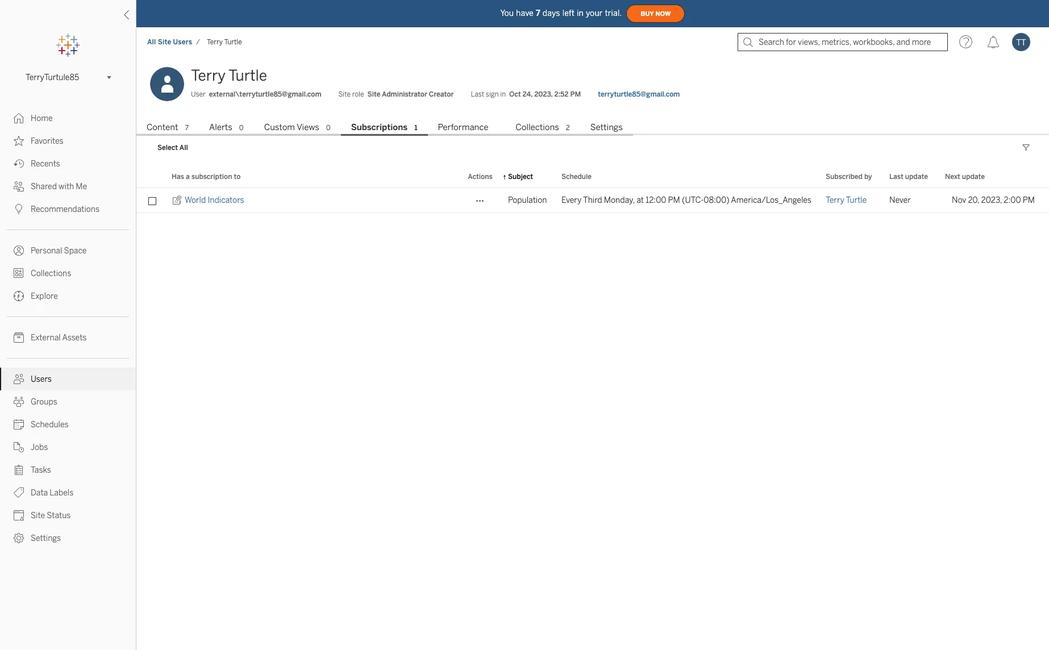 Task type: describe. For each thing, give the bounding box(es) containing it.
schedules link
[[0, 413, 136, 436]]

custom
[[264, 122, 295, 132]]

have
[[516, 8, 534, 18]]

collections link
[[0, 262, 136, 285]]

you have 7 days left in your trial.
[[501, 8, 622, 18]]

now
[[656, 10, 671, 17]]

recommendations link
[[0, 198, 136, 221]]

assets
[[62, 333, 87, 343]]

world indicators link
[[185, 188, 244, 213]]

you
[[501, 8, 514, 18]]

select
[[158, 144, 178, 152]]

subscriptions
[[351, 122, 408, 132]]

buy
[[641, 10, 654, 17]]

has a subscription to
[[172, 173, 241, 181]]

status
[[47, 511, 71, 521]]

navigation panel element
[[0, 34, 136, 550]]

personal space link
[[0, 239, 136, 262]]

every third monday, at 12:00 pm (utc-08:00) america/los_angeles
[[562, 196, 812, 205]]

terry for terry turtle element
[[207, 38, 223, 46]]

external
[[31, 333, 61, 343]]

user external\terryturtle85@gmail.com
[[191, 90, 322, 98]]

your
[[586, 8, 603, 18]]

1 vertical spatial turtle
[[229, 67, 267, 85]]

terry turtle for terry turtle link
[[826, 196, 867, 205]]

personal space
[[31, 246, 87, 256]]

shared
[[31, 182, 57, 192]]

jobs link
[[0, 436, 136, 459]]

2:52
[[555, 90, 569, 98]]

never
[[890, 196, 911, 205]]

grid containing world indicators
[[136, 167, 1050, 651]]

jobs
[[31, 443, 48, 453]]

1 vertical spatial terry
[[191, 67, 226, 85]]

recommendations
[[31, 205, 100, 214]]

monday,
[[604, 196, 635, 205]]

select all
[[158, 144, 188, 152]]

views
[[297, 122, 319, 132]]

in inside terry turtle main content
[[501, 90, 506, 98]]

schedules
[[31, 420, 69, 430]]

groups
[[31, 397, 57, 407]]

subscription
[[192, 173, 232, 181]]

12:00
[[646, 196, 667, 205]]

site inside "link"
[[31, 511, 45, 521]]

user
[[191, 90, 206, 98]]

update for next update
[[963, 173, 985, 181]]

actions
[[468, 173, 493, 181]]

schedule
[[562, 173, 592, 181]]

last for last update
[[890, 173, 904, 181]]

site role site administrator creator
[[339, 90, 454, 98]]

users link
[[0, 368, 136, 391]]

1
[[415, 124, 418, 132]]

site status
[[31, 511, 71, 521]]

third
[[583, 196, 603, 205]]

settings inside the main navigation. press the up and down arrow keys to access links. 'element'
[[31, 534, 61, 544]]

users inside users link
[[31, 375, 52, 384]]

/
[[196, 38, 200, 46]]

nov
[[952, 196, 967, 205]]

0 for custom views
[[326, 124, 331, 132]]

role
[[352, 90, 364, 98]]

at
[[637, 196, 644, 205]]

world
[[185, 196, 206, 205]]

08:00)
[[704, 196, 730, 205]]

trial.
[[605, 8, 622, 18]]

sub-spaces tab list
[[136, 121, 1050, 136]]

days
[[543, 8, 560, 18]]

next update
[[946, 173, 985, 181]]

terry turtle for terry turtle element
[[207, 38, 242, 46]]

buy now button
[[627, 5, 685, 23]]

all site users /
[[147, 38, 200, 46]]

select all button
[[150, 141, 195, 155]]

last for last sign in oct 24, 2023, 2:52 pm
[[471, 90, 485, 98]]

update for last update
[[906, 173, 929, 181]]

data labels
[[31, 488, 74, 498]]

site status link
[[0, 504, 136, 527]]

1 vertical spatial terry turtle
[[191, 67, 267, 85]]

2023, inside row
[[982, 196, 1003, 205]]

administrator
[[382, 90, 428, 98]]

last update
[[890, 173, 929, 181]]

sign
[[486, 90, 499, 98]]

favorites link
[[0, 130, 136, 152]]

america/los_angeles
[[731, 196, 812, 205]]

0 for alerts
[[239, 124, 244, 132]]

24,
[[523, 90, 533, 98]]

1 horizontal spatial pm
[[668, 196, 681, 205]]

terry turtle main content
[[136, 57, 1050, 651]]

explore
[[31, 292, 58, 301]]



Task type: locate. For each thing, give the bounding box(es) containing it.
terry down subscribed
[[826, 196, 845, 205]]

space
[[64, 246, 87, 256]]

1 horizontal spatial collections
[[516, 122, 559, 132]]

turtle down subscribed by
[[846, 196, 867, 205]]

main navigation. press the up and down arrow keys to access links. element
[[0, 107, 136, 550]]

row
[[136, 188, 1050, 213]]

favorites
[[31, 136, 63, 146]]

terry turtle down subscribed
[[826, 196, 867, 205]]

1 vertical spatial in
[[501, 90, 506, 98]]

external\terryturtle85@gmail.com
[[209, 90, 322, 98]]

workbook (image and pdf) image
[[172, 190, 185, 211]]

20,
[[969, 196, 980, 205]]

with
[[59, 182, 74, 192]]

subscribed by
[[826, 173, 873, 181]]

world indicators
[[185, 196, 244, 205]]

update
[[906, 173, 929, 181], [963, 173, 985, 181]]

turtle inside row
[[846, 196, 867, 205]]

0 vertical spatial all
[[147, 38, 156, 46]]

0 horizontal spatial all
[[147, 38, 156, 46]]

last left 'sign' at top
[[471, 90, 485, 98]]

buy now
[[641, 10, 671, 17]]

terry turtle link
[[826, 188, 867, 213]]

0 vertical spatial terry
[[207, 38, 223, 46]]

population
[[508, 196, 547, 205]]

external assets link
[[0, 326, 136, 349]]

pm right 2:00
[[1023, 196, 1035, 205]]

(utc-
[[682, 196, 704, 205]]

last up never
[[890, 173, 904, 181]]

in right left
[[577, 8, 584, 18]]

1 vertical spatial 7
[[185, 124, 189, 132]]

7 inside sub-spaces tab list
[[185, 124, 189, 132]]

0 horizontal spatial 0
[[239, 124, 244, 132]]

recents link
[[0, 152, 136, 175]]

users up groups
[[31, 375, 52, 384]]

2023, right 24,
[[535, 90, 553, 98]]

1 horizontal spatial settings
[[591, 122, 623, 132]]

0
[[239, 124, 244, 132], [326, 124, 331, 132]]

home link
[[0, 107, 136, 130]]

0 vertical spatial in
[[577, 8, 584, 18]]

performance
[[438, 122, 489, 132]]

terry turtle
[[207, 38, 242, 46], [191, 67, 267, 85], [826, 196, 867, 205]]

home
[[31, 114, 53, 123]]

2 vertical spatial terry
[[826, 196, 845, 205]]

settings link
[[0, 527, 136, 550]]

all left "/"
[[147, 38, 156, 46]]

1 horizontal spatial 7
[[536, 8, 541, 18]]

0 vertical spatial settings
[[591, 122, 623, 132]]

Search for views, metrics, workbooks, and more text field
[[738, 33, 948, 51]]

external assets
[[31, 333, 87, 343]]

7 left days
[[536, 8, 541, 18]]

0 vertical spatial collections
[[516, 122, 559, 132]]

custom views
[[264, 122, 319, 132]]

2 horizontal spatial pm
[[1023, 196, 1035, 205]]

settings inside sub-spaces tab list
[[591, 122, 623, 132]]

tasks link
[[0, 459, 136, 482]]

0 horizontal spatial pm
[[571, 90, 581, 98]]

shared with me link
[[0, 175, 136, 198]]

settings right 2
[[591, 122, 623, 132]]

terryturtule85 button
[[21, 71, 115, 84]]

0 horizontal spatial in
[[501, 90, 506, 98]]

2 vertical spatial terry turtle
[[826, 196, 867, 205]]

in right 'sign' at top
[[501, 90, 506, 98]]

collections inside sub-spaces tab list
[[516, 122, 559, 132]]

0 vertical spatial users
[[173, 38, 192, 46]]

collections left 2
[[516, 122, 559, 132]]

terry turtle right "/"
[[207, 38, 242, 46]]

2023, right the 20,
[[982, 196, 1003, 205]]

terryturtle85@gmail.com link
[[598, 89, 680, 100]]

0 horizontal spatial collections
[[31, 269, 71, 279]]

turtle up "user external\terryturtle85@gmail.com"
[[229, 67, 267, 85]]

terryturtle85@gmail.com
[[598, 90, 680, 98]]

terry turtle element
[[204, 38, 246, 46]]

site right the role
[[368, 90, 381, 98]]

1 0 from the left
[[239, 124, 244, 132]]

turtle right "/"
[[224, 38, 242, 46]]

pm
[[571, 90, 581, 98], [668, 196, 681, 205], [1023, 196, 1035, 205]]

2
[[566, 124, 570, 132]]

1 horizontal spatial last
[[890, 173, 904, 181]]

terry up user
[[191, 67, 226, 85]]

0 vertical spatial terry turtle
[[207, 38, 242, 46]]

1 vertical spatial settings
[[31, 534, 61, 544]]

terry for terry turtle link
[[826, 196, 845, 205]]

0 right alerts
[[239, 124, 244, 132]]

2 update from the left
[[963, 173, 985, 181]]

settings down site status
[[31, 534, 61, 544]]

2023,
[[535, 90, 553, 98], [982, 196, 1003, 205]]

1 vertical spatial last
[[890, 173, 904, 181]]

row containing world indicators
[[136, 188, 1050, 213]]

site left status
[[31, 511, 45, 521]]

1 vertical spatial collections
[[31, 269, 71, 279]]

1 horizontal spatial 0
[[326, 124, 331, 132]]

users left "/"
[[173, 38, 192, 46]]

a
[[186, 173, 190, 181]]

shared with me
[[31, 182, 87, 192]]

0 horizontal spatial update
[[906, 173, 929, 181]]

users
[[173, 38, 192, 46], [31, 375, 52, 384]]

1 horizontal spatial in
[[577, 8, 584, 18]]

1 update from the left
[[906, 173, 929, 181]]

content
[[147, 122, 178, 132]]

0 vertical spatial turtle
[[224, 38, 242, 46]]

data labels link
[[0, 482, 136, 504]]

0 horizontal spatial 2023,
[[535, 90, 553, 98]]

all right "select"
[[180, 144, 188, 152]]

tasks
[[31, 466, 51, 475]]

subject
[[508, 173, 533, 181]]

0 right 'views'
[[326, 124, 331, 132]]

0 vertical spatial last
[[471, 90, 485, 98]]

all inside 'select all' button
[[180, 144, 188, 152]]

0 horizontal spatial settings
[[31, 534, 61, 544]]

by
[[865, 173, 873, 181]]

me
[[76, 182, 87, 192]]

1 horizontal spatial update
[[963, 173, 985, 181]]

alerts
[[209, 122, 232, 132]]

turtle
[[224, 38, 242, 46], [229, 67, 267, 85], [846, 196, 867, 205]]

terry inside row
[[826, 196, 845, 205]]

recents
[[31, 159, 60, 169]]

indicators
[[208, 196, 244, 205]]

terry turtle up "user external\terryturtle85@gmail.com"
[[191, 67, 267, 85]]

site left the role
[[339, 90, 351, 98]]

0 horizontal spatial 7
[[185, 124, 189, 132]]

groups link
[[0, 391, 136, 413]]

left
[[563, 8, 575, 18]]

oct
[[510, 90, 521, 98]]

personal
[[31, 246, 62, 256]]

0 vertical spatial 2023,
[[535, 90, 553, 98]]

1 horizontal spatial all
[[180, 144, 188, 152]]

7 up select all
[[185, 124, 189, 132]]

to
[[234, 173, 241, 181]]

labels
[[50, 488, 74, 498]]

0 horizontal spatial users
[[31, 375, 52, 384]]

0 vertical spatial 7
[[536, 8, 541, 18]]

update right the next
[[963, 173, 985, 181]]

next
[[946, 173, 961, 181]]

collections inside collections link
[[31, 269, 71, 279]]

grid
[[136, 167, 1050, 651]]

creator
[[429, 90, 454, 98]]

every
[[562, 196, 582, 205]]

7
[[536, 8, 541, 18], [185, 124, 189, 132]]

1 vertical spatial users
[[31, 375, 52, 384]]

turtle for terry turtle link
[[846, 196, 867, 205]]

site left "/"
[[158, 38, 171, 46]]

terry
[[207, 38, 223, 46], [191, 67, 226, 85], [826, 196, 845, 205]]

data
[[31, 488, 48, 498]]

collections
[[516, 122, 559, 132], [31, 269, 71, 279]]

has
[[172, 173, 184, 181]]

pm right '12:00'
[[668, 196, 681, 205]]

2 0 from the left
[[326, 124, 331, 132]]

collections down personal
[[31, 269, 71, 279]]

terry right "/"
[[207, 38, 223, 46]]

1 vertical spatial 2023,
[[982, 196, 1003, 205]]

pm right 2:52
[[571, 90, 581, 98]]

0 horizontal spatial last
[[471, 90, 485, 98]]

terryturtule85
[[26, 72, 79, 82]]

2 vertical spatial turtle
[[846, 196, 867, 205]]

update up never
[[906, 173, 929, 181]]

1 horizontal spatial 2023,
[[982, 196, 1003, 205]]

turtle for terry turtle element
[[224, 38, 242, 46]]

last sign in oct 24, 2023, 2:52 pm
[[471, 90, 581, 98]]

1 horizontal spatial users
[[173, 38, 192, 46]]

2:00
[[1004, 196, 1022, 205]]

1 vertical spatial all
[[180, 144, 188, 152]]



Task type: vqa. For each thing, say whether or not it's contained in the screenshot.
"see"
no



